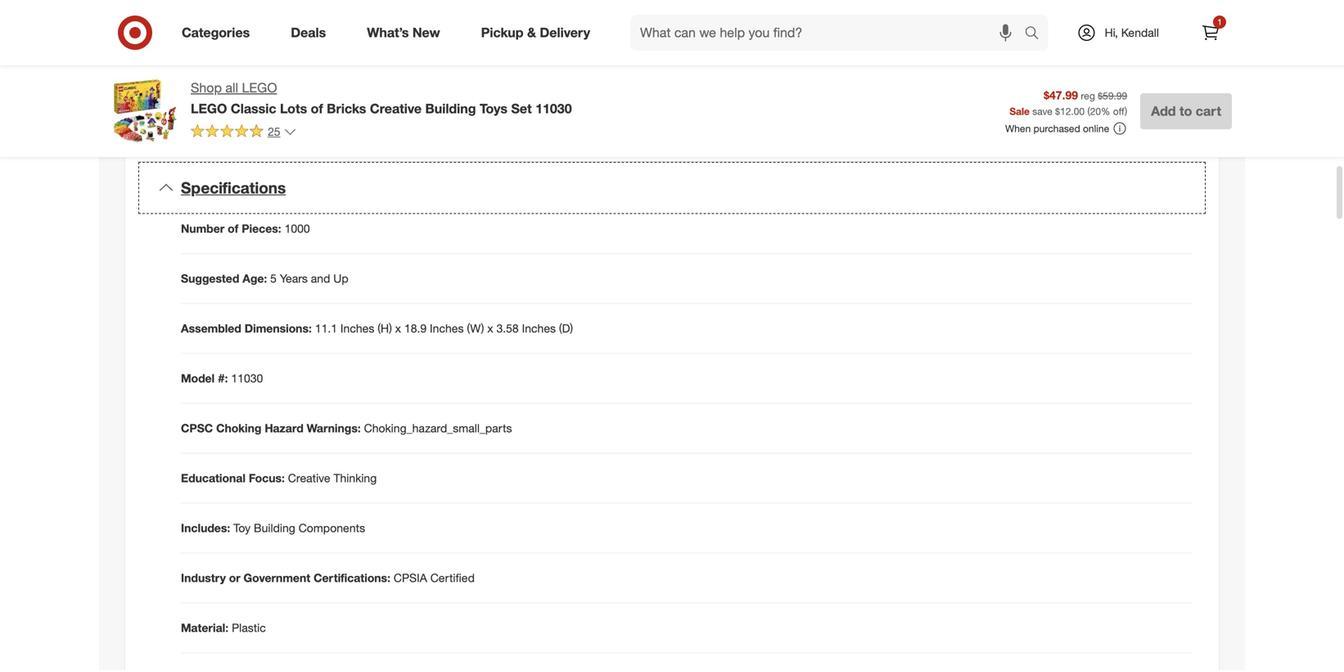 Task type: locate. For each thing, give the bounding box(es) containing it.
1 horizontal spatial set
[[284, 70, 300, 85]]

to inside button
[[1180, 103, 1192, 119]]

inches left (w)
[[430, 321, 464, 336]]

0 vertical spatial building
[[425, 101, 476, 117]]

for left 'kids'
[[356, 87, 370, 101]]

2 vertical spatial and
[[311, 272, 330, 286]]

1 horizontal spatial x
[[487, 321, 493, 336]]

1 horizontal spatial inches
[[430, 321, 464, 336]]

a right makes
[[340, 70, 346, 85]]

2 horizontal spatial creative
[[429, 31, 469, 45]]

2 years from the left
[[413, 87, 441, 101]]

to right add
[[1180, 103, 1192, 119]]

creative
[[429, 31, 469, 45], [222, 70, 262, 85], [288, 87, 328, 101]]

1 years from the left
[[244, 87, 272, 101]]

when purchased online
[[1005, 122, 1109, 135]]

25
[[268, 124, 280, 139]]

lots
[[280, 101, 307, 117]]

for
[[345, 31, 359, 45], [590, 31, 604, 45], [398, 70, 412, 85], [356, 87, 370, 101]]

2 vertical spatial lego
[[191, 101, 227, 117]]

lego down shop
[[191, 101, 227, 117]]

3 inches from the left
[[522, 321, 556, 336]]

lego right all
[[242, 80, 277, 96]]

of left 'pieces:'
[[228, 222, 238, 236]]

lego up share
[[197, 31, 228, 45]]

purchased
[[1034, 122, 1080, 135]]

set down provides
[[222, 109, 237, 124]]

1 horizontal spatial building
[[425, 101, 476, 117]]

and inside this creative toy set makes a great gift for a birthday, reward or any other occasion and provides years of creative play for kids 5+ years old
[[624, 70, 643, 85]]

categories link
[[168, 15, 270, 51]]

1 vertical spatial 11030
[[231, 371, 263, 386]]

and left "up" at the left of page
[[311, 272, 330, 286]]

toys
[[480, 101, 508, 117]]

gift
[[378, 70, 395, 85]]

bricks
[[327, 101, 366, 117]]

2 x from the left
[[487, 321, 493, 336]]

(
[[1088, 105, 1090, 117]]

1 vertical spatial creative
[[222, 70, 262, 85]]

1 vertical spatial building
[[254, 521, 295, 535]]

fun
[[548, 31, 564, 45]]

0 vertical spatial classic
[[231, 31, 268, 45]]

suggested age: 5 years and up
[[181, 272, 348, 286]]

cart
[[1196, 103, 1221, 119]]

years
[[280, 272, 308, 286]]

inches
[[340, 321, 374, 336], [430, 321, 464, 336], [522, 321, 556, 336]]

great left gift
[[349, 70, 375, 85]]

0 horizontal spatial a
[[340, 70, 346, 85]]

11030 down other
[[535, 101, 572, 117]]

material: plastic
[[181, 621, 266, 635]]

certifications:
[[314, 571, 390, 585]]

)
[[1125, 105, 1127, 117]]

set right the toy
[[284, 70, 300, 85]]

1 this from the top
[[197, 70, 219, 85]]

2 horizontal spatial inches
[[522, 321, 556, 336]]

inches left "(h)"
[[340, 321, 374, 336]]

creative down gift
[[370, 101, 422, 117]]

building right toy
[[254, 521, 295, 535]]

and inside lego classic sets are great for encouraging creative play and are a fun way for parents to share valuable experiences with their children
[[497, 31, 516, 45]]

0 horizontal spatial years
[[244, 87, 272, 101]]

what's
[[367, 25, 409, 41]]

0 horizontal spatial play
[[332, 87, 353, 101]]

and
[[497, 31, 516, 45], [624, 70, 643, 85], [311, 272, 330, 286]]

to
[[649, 31, 659, 45], [1180, 103, 1192, 119]]

creative up "birthday," on the left of the page
[[429, 31, 469, 45]]

2 horizontal spatial and
[[624, 70, 643, 85]]

classic inside shop all lego lego classic lots of bricks creative building toys set 11030
[[231, 101, 276, 117]]

thinking
[[334, 471, 377, 486]]

great up 'with'
[[315, 31, 342, 45]]

deals
[[291, 25, 326, 41]]

2 horizontal spatial of
[[311, 101, 323, 117]]

classic up valuable
[[231, 31, 268, 45]]

1 horizontal spatial are
[[519, 31, 535, 45]]

pieces:
[[242, 222, 281, 236]]

1 horizontal spatial to
[[1180, 103, 1192, 119]]

model
[[181, 371, 215, 386]]

a down children
[[415, 70, 421, 85]]

1 vertical spatial set
[[222, 109, 237, 124]]

0 horizontal spatial of
[[228, 222, 238, 236]]

this inside this creative toy set makes a great gift for a birthday, reward or any other occasion and provides years of creative play for kids 5+ years old
[[197, 70, 219, 85]]

0 horizontal spatial are
[[296, 31, 312, 45]]

inches left (d)
[[522, 321, 556, 336]]

building inside shop all lego lego classic lots of bricks creative building toys set 11030
[[425, 101, 476, 117]]

or left any
[[509, 70, 520, 85]]

building
[[425, 101, 476, 117], [254, 521, 295, 535]]

0 vertical spatial 11030
[[535, 101, 572, 117]]

deals link
[[277, 15, 346, 51]]

set
[[284, 70, 300, 85], [222, 109, 237, 124]]

1
[[1217, 17, 1222, 27]]

or right industry
[[229, 571, 240, 585]]

of inside this creative toy set makes a great gift for a birthday, reward or any other occasion and provides years of creative play for kids 5+ years old
[[275, 87, 285, 101]]

play
[[472, 31, 493, 45], [332, 87, 353, 101]]

years down the toy
[[244, 87, 272, 101]]

0 vertical spatial creative
[[429, 31, 469, 45]]

great
[[315, 31, 342, 45], [349, 70, 375, 85]]

$47.99 reg $59.99 sale save $ 12.00 ( 20 % off )
[[1010, 88, 1127, 117]]

0 vertical spatial creative
[[370, 101, 422, 117]]

0 vertical spatial or
[[509, 70, 520, 85]]

1 horizontal spatial or
[[509, 70, 520, 85]]

or
[[509, 70, 520, 85], [229, 571, 240, 585]]

shop
[[191, 80, 222, 96]]

0 vertical spatial and
[[497, 31, 516, 45]]

kendall
[[1121, 25, 1159, 40]]

0 horizontal spatial 11030
[[231, 371, 263, 386]]

creative
[[370, 101, 422, 117], [288, 471, 330, 486]]

1 horizontal spatial and
[[497, 31, 516, 45]]

1 vertical spatial play
[[332, 87, 353, 101]]

dimensions:
[[245, 321, 312, 336]]

of down the toy
[[275, 87, 285, 101]]

0 horizontal spatial set
[[222, 109, 237, 124]]

0 vertical spatial set
[[284, 70, 300, 85]]

delivery
[[540, 25, 590, 41]]

this down provides
[[197, 109, 219, 124]]

years right '5+'
[[413, 87, 441, 101]]

1 vertical spatial great
[[349, 70, 375, 85]]

%
[[1101, 105, 1110, 117]]

0 vertical spatial to
[[649, 31, 659, 45]]

1 vertical spatial this
[[197, 109, 219, 124]]

a inside lego classic sets are great for encouraging creative play and are a fun way for parents to share valuable experiences with their children
[[538, 31, 545, 45]]

a right &
[[538, 31, 545, 45]]

and right the occasion
[[624, 70, 643, 85]]

all
[[225, 80, 238, 96]]

play up pieces
[[332, 87, 353, 101]]

1 vertical spatial or
[[229, 571, 240, 585]]

number
[[181, 222, 224, 236]]

1 vertical spatial classic
[[231, 101, 276, 117]]

creative down valuable
[[222, 70, 262, 85]]

classic
[[231, 31, 268, 45], [231, 101, 276, 117]]

1 horizontal spatial play
[[472, 31, 493, 45]]

with
[[340, 47, 361, 62]]

x right "(h)"
[[395, 321, 401, 336]]

25 link
[[191, 123, 297, 142]]

0 vertical spatial lego
[[197, 31, 228, 45]]

11.1
[[315, 321, 337, 336]]

0 vertical spatial great
[[315, 31, 342, 45]]

1 horizontal spatial creative
[[288, 87, 328, 101]]

suggested
[[181, 272, 239, 286]]

2 this from the top
[[197, 109, 219, 124]]

to right parents
[[649, 31, 659, 45]]

2 horizontal spatial a
[[538, 31, 545, 45]]

0 horizontal spatial x
[[395, 321, 401, 336]]

off
[[1113, 105, 1125, 117]]

0 vertical spatial play
[[472, 31, 493, 45]]

valuable
[[229, 47, 271, 62]]

1 horizontal spatial great
[[349, 70, 375, 85]]

1 inches from the left
[[340, 321, 374, 336]]

way
[[567, 31, 587, 45]]

this
[[197, 70, 219, 85], [197, 109, 219, 124]]

x right (w)
[[487, 321, 493, 336]]

specifications button
[[138, 162, 1206, 214]]

0 horizontal spatial and
[[311, 272, 330, 286]]

government
[[244, 571, 310, 585]]

2 vertical spatial creative
[[288, 87, 328, 101]]

are left fun
[[519, 31, 535, 45]]

classic up 25 link
[[231, 101, 276, 117]]

creative down makes
[[288, 87, 328, 101]]

0 horizontal spatial great
[[315, 31, 342, 45]]

a
[[538, 31, 545, 45], [340, 70, 346, 85], [415, 70, 421, 85]]

building down "birthday," on the left of the page
[[425, 101, 476, 117]]

0 vertical spatial this
[[197, 70, 219, 85]]

and left &
[[497, 31, 516, 45]]

play up reward
[[472, 31, 493, 45]]

1 horizontal spatial creative
[[370, 101, 422, 117]]

certified
[[430, 571, 475, 585]]

0 horizontal spatial creative
[[288, 471, 330, 486]]

toy
[[265, 70, 281, 85]]

set inside this creative toy set makes a great gift for a birthday, reward or any other occasion and provides years of creative play for kids 5+ years old
[[284, 70, 300, 85]]

1000
[[285, 222, 310, 236]]

1 horizontal spatial of
[[275, 87, 285, 101]]

this up provides
[[197, 70, 219, 85]]

0 horizontal spatial building
[[254, 521, 295, 535]]

educational focus: creative thinking
[[181, 471, 377, 486]]

this for this creative toy set makes a great gift for a birthday, reward or any other occasion and provides years of creative play for kids 5+ years old
[[197, 70, 219, 85]]

0 horizontal spatial inches
[[340, 321, 374, 336]]

0 horizontal spatial to
[[649, 31, 659, 45]]

2 are from the left
[[519, 31, 535, 45]]

1 are from the left
[[296, 31, 312, 45]]

1 horizontal spatial years
[[413, 87, 441, 101]]

are up experiences
[[296, 31, 312, 45]]

years
[[244, 87, 272, 101], [413, 87, 441, 101]]

11030 right the #:
[[231, 371, 263, 386]]

1 horizontal spatial 11030
[[535, 101, 572, 117]]

assembled
[[181, 321, 241, 336]]

creative right the focus:
[[288, 471, 330, 486]]

of right lots
[[311, 101, 323, 117]]

birthday,
[[424, 70, 468, 85]]

what's new
[[367, 25, 440, 41]]

1 vertical spatial and
[[624, 70, 643, 85]]

$
[[1055, 105, 1060, 117]]

hi, kendall
[[1105, 25, 1159, 40]]

1 vertical spatial to
[[1180, 103, 1192, 119]]

lego classic sets are great for encouraging creative play and are a fun way for parents to share valuable experiences with their children
[[197, 31, 659, 62]]



Task type: vqa. For each thing, say whether or not it's contained in the screenshot.
the leftmost shipping
no



Task type: describe. For each thing, give the bounding box(es) containing it.
sale
[[1010, 105, 1030, 117]]

$59.99
[[1098, 90, 1127, 102]]

makes
[[303, 70, 336, 85]]

any
[[523, 70, 541, 85]]

toy
[[233, 521, 251, 535]]

shop all lego lego classic lots of bricks creative building toys set 11030
[[191, 80, 572, 117]]

0 horizontal spatial or
[[229, 571, 240, 585]]

12.00
[[1060, 105, 1085, 117]]

play inside this creative toy set makes a great gift for a birthday, reward or any other occasion and provides years of creative play for kids 5+ years old
[[332, 87, 353, 101]]

1,000
[[287, 109, 316, 124]]

this for this set contains 1,000 pieces
[[197, 109, 219, 124]]

1 horizontal spatial a
[[415, 70, 421, 85]]

sets
[[272, 31, 293, 45]]

share
[[197, 47, 226, 62]]

image of lego classic lots of bricks creative building toys set 11030 image
[[112, 79, 178, 144]]

cpsia
[[394, 571, 427, 585]]

or inside this creative toy set makes a great gift for a birthday, reward or any other occasion and provides years of creative play for kids 5+ years old
[[509, 70, 520, 85]]

1 vertical spatial creative
[[288, 471, 330, 486]]

lego inside lego classic sets are great for encouraging creative play and are a fun way for parents to share valuable experiences with their children
[[197, 31, 228, 45]]

search button
[[1017, 15, 1057, 54]]

to inside lego classic sets are great for encouraging creative play and are a fun way for parents to share valuable experiences with their children
[[649, 31, 659, 45]]

(h)
[[378, 321, 392, 336]]

(d)
[[559, 321, 573, 336]]

18.9
[[404, 321, 427, 336]]

pickup
[[481, 25, 524, 41]]

1 x from the left
[[395, 321, 401, 336]]

2 inches from the left
[[430, 321, 464, 336]]

pieces
[[319, 109, 353, 124]]

new
[[412, 25, 440, 41]]

kids
[[373, 87, 394, 101]]

includes:
[[181, 521, 230, 535]]

20
[[1090, 105, 1101, 117]]

model #: 11030
[[181, 371, 263, 386]]

reg
[[1081, 90, 1095, 102]]

classic inside lego classic sets are great for encouraging creative play and are a fun way for parents to share valuable experiences with their children
[[231, 31, 268, 45]]

add to cart button
[[1141, 93, 1232, 129]]

plastic
[[232, 621, 266, 635]]

11030 inside shop all lego lego classic lots of bricks creative building toys set 11030
[[535, 101, 572, 117]]

pickup & delivery
[[481, 25, 590, 41]]

choking
[[216, 421, 262, 436]]

play inside lego classic sets are great for encouraging creative play and are a fun way for parents to share valuable experiences with their children
[[472, 31, 493, 45]]

age:
[[243, 272, 267, 286]]

includes: toy building components
[[181, 521, 365, 535]]

contains
[[241, 109, 284, 124]]

assembled dimensions: 11.1 inches (h) x 18.9 inches (w) x 3.58 inches (d)
[[181, 321, 573, 336]]

occasion
[[574, 70, 621, 85]]

parents
[[607, 31, 646, 45]]

cpsc choking hazard warnings: choking_hazard_small_parts
[[181, 421, 512, 436]]

#:
[[218, 371, 228, 386]]

great inside this creative toy set makes a great gift for a birthday, reward or any other occasion and provides years of creative play for kids 5+ years old
[[349, 70, 375, 85]]

online
[[1083, 122, 1109, 135]]

1 link
[[1193, 15, 1229, 51]]

industry
[[181, 571, 226, 585]]

specifications
[[181, 178, 286, 197]]

pickup & delivery link
[[467, 15, 611, 51]]

warnings:
[[307, 421, 361, 436]]

this set contains 1,000 pieces
[[197, 109, 353, 124]]

choking_hazard_small_parts
[[364, 421, 512, 436]]

categories
[[182, 25, 250, 41]]

save
[[1033, 105, 1053, 117]]

add to cart
[[1151, 103, 1221, 119]]

What can we help you find? suggestions appear below search field
[[630, 15, 1029, 51]]

0 horizontal spatial creative
[[222, 70, 262, 85]]

of inside shop all lego lego classic lots of bricks creative building toys set 11030
[[311, 101, 323, 117]]

set
[[511, 101, 532, 117]]

industry or government certifications: cpsia certified
[[181, 571, 475, 585]]

up
[[333, 272, 348, 286]]

$47.99
[[1044, 88, 1078, 102]]

cpsc
[[181, 421, 213, 436]]

when
[[1005, 122, 1031, 135]]

creative inside lego classic sets are great for encouraging creative play and are a fun way for parents to share valuable experiences with their children
[[429, 31, 469, 45]]

for up 'with'
[[345, 31, 359, 45]]

3.58
[[496, 321, 519, 336]]

their
[[365, 47, 387, 62]]

reward
[[471, 70, 506, 85]]

children
[[391, 47, 431, 62]]

1 vertical spatial lego
[[242, 80, 277, 96]]

number of pieces: 1000
[[181, 222, 310, 236]]

creative inside shop all lego lego classic lots of bricks creative building toys set 11030
[[370, 101, 422, 117]]

experiences
[[274, 47, 337, 62]]

other
[[544, 70, 571, 85]]

what's new link
[[353, 15, 461, 51]]

old
[[444, 87, 460, 101]]

this creative toy set makes a great gift for a birthday, reward or any other occasion and provides years of creative play for kids 5+ years old
[[197, 70, 643, 101]]

5+
[[397, 87, 410, 101]]

great inside lego classic sets are great for encouraging creative play and are a fun way for parents to share valuable experiences with their children
[[315, 31, 342, 45]]

for up '5+'
[[398, 70, 412, 85]]

add
[[1151, 103, 1176, 119]]

material:
[[181, 621, 229, 635]]

components
[[299, 521, 365, 535]]

educational
[[181, 471, 246, 486]]

focus:
[[249, 471, 285, 486]]

for right way
[[590, 31, 604, 45]]



